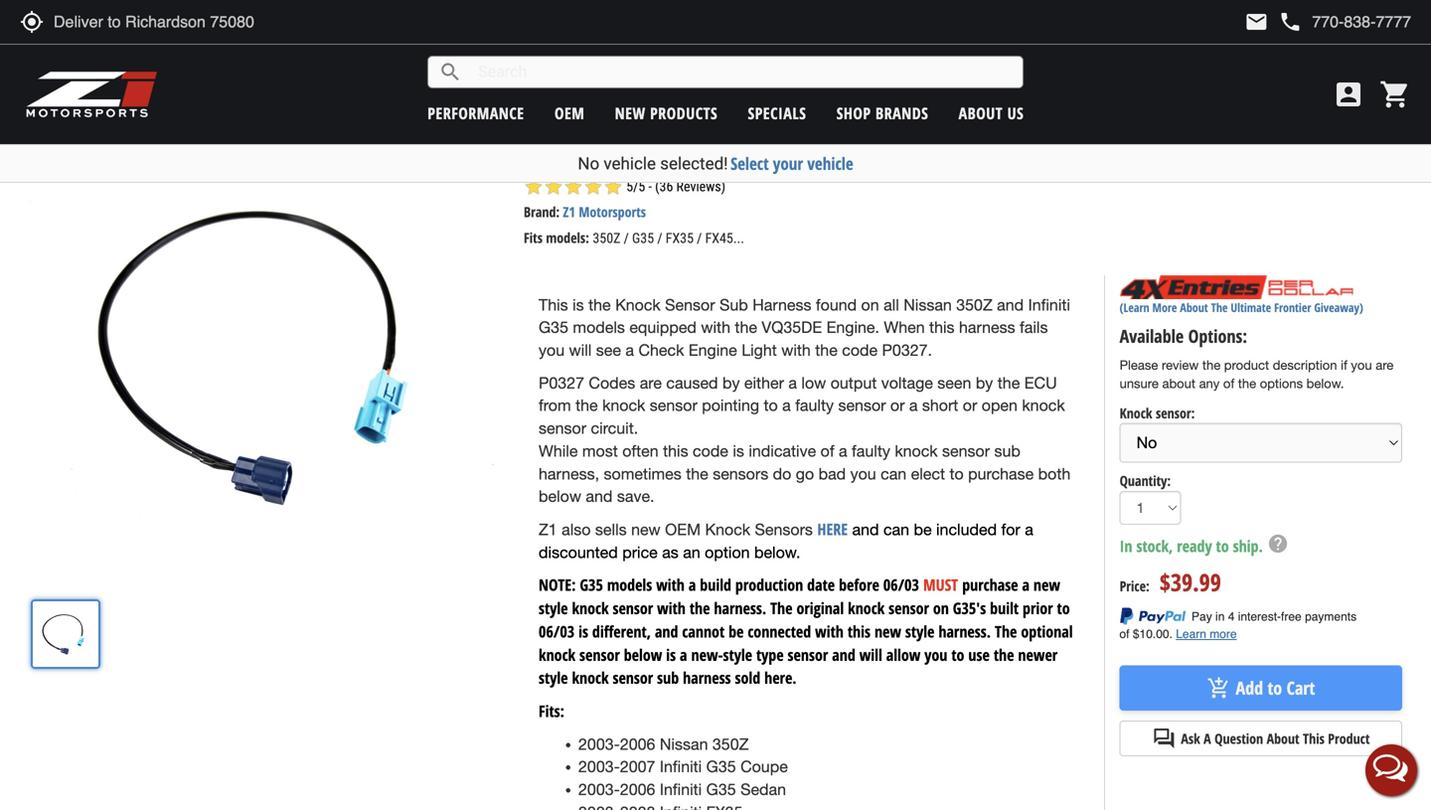 Task type: locate. For each thing, give the bounding box(es) containing it.
0 vertical spatial harness
[[959, 318, 1016, 337]]

1 vertical spatial this
[[1303, 729, 1325, 748]]

/
[[577, 137, 588, 172], [624, 230, 629, 247], [657, 230, 663, 247], [697, 230, 702, 247]]

will
[[569, 341, 592, 359], [860, 644, 883, 665]]

vq35de inside this is the knock sensor sub harness found on all nissan 350z and infiniti g35 models equipped with the vq35de engine. when this harness fails you will see a check engine light with the code p0327.
[[762, 318, 822, 337]]

the inside (learn more about the ultimate frontier giveaway) available options: please review the product description if you are unsure about any of the options below.
[[1212, 299, 1228, 316]]

models up see
[[573, 318, 625, 337]]

1 horizontal spatial sub
[[995, 442, 1021, 460]]

vq35de
[[639, 137, 716, 172], [762, 318, 822, 337]]

and right the here link
[[853, 520, 879, 539]]

0 vertical spatial can
[[881, 465, 907, 483]]

harness up light
[[753, 296, 812, 314]]

0 horizontal spatial below.
[[755, 543, 801, 562]]

style up fits:
[[539, 667, 568, 689]]

infiniti inside this is the knock sensor sub harness found on all nissan 350z and infiniti g35 models equipped with the vq35de engine. when this harness fails you will see a check engine light with the code p0327.
[[1029, 296, 1071, 314]]

0 vertical spatial faulty
[[796, 396, 834, 415]]

350z inside 2003-2006 nissan 350z 2003-2007 infiniti g35 coupe 2003-2006 infiniti g35 sedan
[[713, 735, 749, 753]]

(learn more about the ultimate frontier giveaway) link
[[1120, 299, 1364, 316]]

a down either
[[783, 396, 791, 415]]

shop brands link
[[837, 102, 929, 124]]

0 horizontal spatial be
[[729, 621, 744, 642]]

both
[[1039, 465, 1071, 483]]

this is the knock sensor sub harness found on all nissan 350z and infiniti g35 models equipped with the vq35de engine. when this harness fails you will see a check engine light with the code p0327.
[[539, 296, 1071, 359]]

codes
[[589, 374, 636, 392]]

0 vertical spatial on
[[862, 296, 880, 314]]

vehicle right your
[[808, 152, 854, 175]]

oem up 'an'
[[665, 520, 701, 539]]

0 horizontal spatial harness
[[683, 667, 731, 689]]

options
[[1260, 376, 1303, 391]]

1 vertical spatial oem
[[665, 520, 701, 539]]

1 horizontal spatial about
[[1181, 299, 1209, 316]]

1 horizontal spatial sensor
[[789, 137, 856, 172]]

the down built
[[995, 621, 1017, 642]]

1 by from the left
[[723, 374, 740, 392]]

with down "as"
[[656, 574, 685, 596]]

ready
[[1177, 535, 1213, 557]]

1 vertical spatial on
[[933, 598, 949, 619]]

1 vertical spatial harness
[[753, 296, 812, 314]]

on inside purchase a new style knock sensor with the harness. the original knock sensor on g35's built prior to 06/03 is different, and cannot be connected with this new style harness. the optional knock sensor below is a new-style type sensor and will allow you to use the newer style knock sensor sub harness sold here.
[[933, 598, 949, 619]]

brand:
[[524, 203, 560, 221]]

0 horizontal spatial vq35de
[[639, 137, 716, 172]]

by up pointing
[[723, 374, 740, 392]]

1 horizontal spatial sub
[[863, 137, 899, 172]]

here
[[818, 518, 848, 540]]

or down voltage
[[891, 396, 905, 415]]

0 vertical spatial infiniti
[[1029, 296, 1071, 314]]

products
[[153, 104, 200, 123]]

this
[[930, 318, 955, 337], [663, 442, 689, 460], [848, 621, 871, 642]]

0 horizontal spatial you
[[539, 341, 565, 359]]

your
[[773, 152, 803, 175]]

phone
[[1279, 10, 1303, 34]]

0 vertical spatial this
[[539, 296, 568, 314]]

0 vertical spatial 06/03
[[884, 574, 920, 596]]

/ left fx35 in the left of the page
[[657, 230, 663, 247]]

4 star from the left
[[584, 177, 604, 197]]

5 star from the left
[[604, 177, 623, 197]]

2 2003- from the top
[[579, 758, 620, 776]]

knock
[[722, 137, 783, 172], [616, 296, 661, 314], [1120, 403, 1153, 422], [705, 520, 751, 539]]

0 horizontal spatial harness.
[[714, 598, 767, 619]]

sub inside p0327 codes are caused by either a low output voltage seen by the ecu from the knock sensor pointing to a faulty sensor or a short or open knock sensor circuit. while most often this code is indicative of a faulty knock sensor sub harness, sometimes the sensors do go bad you can elect to purchase both below and save.
[[995, 442, 1021, 460]]

elect
[[911, 465, 946, 483]]

to left ship.
[[1216, 535, 1229, 557]]

1 horizontal spatial faulty
[[852, 442, 891, 460]]

below. down sensors
[[755, 543, 801, 562]]

0 horizontal spatial or
[[891, 396, 905, 415]]

harness left fails
[[959, 318, 1016, 337]]

harness inside purchase a new style knock sensor with the harness. the original knock sensor on g35's built prior to 06/03 is different, and cannot be connected with this new style harness. the optional knock sensor below is a new-style type sensor and will allow you to use the newer style knock sensor sub harness sold here.
[[683, 667, 731, 689]]

the
[[589, 296, 611, 314], [735, 318, 758, 337], [816, 341, 838, 359], [1203, 358, 1221, 373], [998, 374, 1020, 392], [1239, 376, 1257, 391], [576, 396, 598, 415], [686, 465, 709, 483], [690, 598, 710, 619], [994, 644, 1015, 665]]

harness. down note: g35 models with a build production date before 06/03 must
[[714, 598, 767, 619]]

go
[[796, 465, 814, 483]]

infiniti
[[1029, 296, 1071, 314], [660, 758, 702, 776], [660, 780, 702, 799]]

1 horizontal spatial you
[[925, 644, 948, 665]]

0 vertical spatial will
[[569, 341, 592, 359]]

1 horizontal spatial vq35de
[[762, 318, 822, 337]]

0 horizontal spatial sub
[[657, 667, 679, 689]]

2 vertical spatial this
[[848, 621, 871, 642]]

while
[[539, 442, 578, 460]]

1 vertical spatial 2003-
[[579, 758, 620, 776]]

0 vertical spatial is
[[573, 296, 584, 314]]

are right if
[[1376, 358, 1394, 373]]

of a
[[821, 442, 848, 460]]

2006 up 2007
[[620, 735, 656, 753]]

vehicle inside no vehicle selected! select your vehicle
[[604, 154, 656, 173]]

1 vertical spatial z1
[[563, 203, 576, 221]]

sensor
[[789, 137, 856, 172], [665, 296, 715, 314]]

1 vertical spatial the
[[771, 598, 793, 619]]

a inside and can be included for a discounted price as an option below.
[[1025, 520, 1034, 539]]

with right light
[[782, 341, 811, 359]]

are
[[1376, 358, 1394, 373], [640, 374, 662, 392]]

0 vertical spatial oem
[[555, 102, 585, 124]]

be inside and can be included for a discounted price as an option below.
[[914, 520, 932, 539]]

3 2003- from the top
[[579, 780, 620, 799]]

help
[[1268, 533, 1289, 555]]

/ right fx35 in the left of the page
[[697, 230, 702, 247]]

engine.
[[827, 318, 880, 337]]

g35's
[[953, 598, 986, 619]]

circuit.
[[591, 419, 638, 438]]

a left the low
[[789, 374, 797, 392]]

on down 'must'
[[933, 598, 949, 619]]

0 horizontal spatial faulty
[[796, 396, 834, 415]]

this right the often
[[663, 442, 689, 460]]

and left cannot
[[655, 621, 679, 642]]

0 vertical spatial purchase
[[969, 465, 1034, 483]]

us
[[1008, 102, 1024, 124]]

z1 motorsports link
[[563, 203, 646, 221]]

stock,
[[1137, 535, 1174, 557]]

1 vertical spatial about
[[1181, 299, 1209, 316]]

1 horizontal spatial will
[[860, 644, 883, 665]]

350z inside this is the knock sensor sub harness found on all nissan 350z and infiniti g35 models equipped with the vq35de engine. when this harness fails you will see a check engine light with the code p0327.
[[957, 296, 993, 314]]

you
[[539, 341, 565, 359], [1352, 358, 1373, 373], [925, 644, 948, 665]]

0 horizontal spatial on
[[862, 296, 880, 314]]

the down the code is
[[686, 465, 709, 483]]

the up connected
[[771, 598, 793, 619]]

models inside this is the knock sensor sub harness found on all nissan 350z and infiniti g35 models equipped with the vq35de engine. when this harness fails you will see a check engine light with the code p0327.
[[573, 318, 625, 337]]

sensor inside this is the knock sensor sub harness found on all nissan 350z and infiniti g35 models equipped with the vq35de engine. when this harness fails you will see a check engine light with the code p0327.
[[665, 296, 715, 314]]

sub down open
[[995, 442, 1021, 460]]

with up cannot
[[657, 598, 686, 619]]

0 vertical spatial below.
[[1307, 376, 1345, 391]]

1 horizontal spatial below
[[624, 644, 662, 665]]

0 vertical spatial sub
[[863, 137, 899, 172]]

1 vertical spatial harness.
[[939, 621, 991, 642]]

to right prior
[[1057, 598, 1070, 619]]

and inside p0327 codes are caused by either a low output voltage seen by the ecu from the knock sensor pointing to a faulty sensor or a short or open knock sensor circuit. while most often this code is indicative of a faulty knock sensor sub harness, sometimes the sensors do go bad you can elect to purchase both below and save.
[[586, 487, 613, 506]]

2 vertical spatial about
[[1267, 729, 1300, 748]]

can inside and can be included for a discounted price as an option below.
[[884, 520, 910, 539]]

be right cannot
[[729, 621, 744, 642]]

performance parts
[[14, 104, 115, 123]]

below. inside and can be included for a discounted price as an option below.
[[755, 543, 801, 562]]

2 or from the left
[[963, 396, 978, 415]]

0 vertical spatial the
[[1212, 299, 1228, 316]]

star
[[524, 177, 544, 197], [544, 177, 564, 197], [564, 177, 584, 197], [584, 177, 604, 197], [604, 177, 623, 197]]

will left see
[[569, 341, 592, 359]]

options:
[[1189, 324, 1248, 348]]

or down seen
[[963, 396, 978, 415]]

sedan
[[741, 780, 786, 799]]

g35 left sedan
[[707, 780, 736, 799]]

new-
[[691, 644, 723, 665]]

1 horizontal spatial on
[[933, 598, 949, 619]]

2 horizontal spatial about
[[1267, 729, 1300, 748]]

06/03
[[884, 574, 920, 596], [539, 621, 575, 642]]

by
[[723, 374, 740, 392], [976, 374, 994, 392]]

1 vertical spatial below.
[[755, 543, 801, 562]]

sub left sold
[[657, 667, 679, 689]]

this
[[539, 296, 568, 314], [1303, 729, 1325, 748]]

about left us on the top of page
[[959, 102, 1003, 124]]

be left included
[[914, 520, 932, 539]]

harness down new-
[[683, 667, 731, 689]]

can right here
[[884, 520, 910, 539]]

g35 inside this is the knock sensor sub harness found on all nissan 350z and infiniti g35 models equipped with the vq35de engine. when this harness fails you will see a check engine light with the code p0327.
[[539, 318, 569, 337]]

1 horizontal spatial z1
[[539, 520, 557, 539]]

0 vertical spatial sub
[[995, 442, 1021, 460]]

0 horizontal spatial this
[[663, 442, 689, 460]]

harness. down g35's
[[939, 621, 991, 642]]

fx45...
[[705, 230, 745, 247]]

vq35de down "products"
[[639, 137, 716, 172]]

2 horizontal spatial this
[[930, 318, 955, 337]]

below. down if
[[1307, 376, 1345, 391]]

purchase
[[969, 465, 1034, 483], [963, 574, 1019, 596]]

0 vertical spatial below
[[539, 487, 582, 506]]

g35 up p0327
[[539, 318, 569, 337]]

0 vertical spatial z1
[[137, 104, 150, 123]]

below down harness,
[[539, 487, 582, 506]]

question_answer ask a question about this product
[[1153, 727, 1370, 751]]

1 vertical spatial will
[[860, 644, 883, 665]]

or
[[891, 396, 905, 415], [963, 396, 978, 415]]

can inside p0327 codes are caused by either a low output voltage seen by the ecu from the knock sensor pointing to a faulty sensor or a short or open knock sensor circuit. while most often this code is indicative of a faulty knock sensor sub harness, sometimes the sensors do go bad you can elect to purchase both below and save.
[[881, 465, 907, 483]]

1 horizontal spatial be
[[914, 520, 932, 539]]

1 horizontal spatial harness
[[959, 318, 1016, 337]]

0 horizontal spatial this
[[539, 296, 568, 314]]

1 horizontal spatial this
[[1303, 729, 1325, 748]]

new products link
[[615, 102, 718, 124]]

the up cannot
[[690, 598, 710, 619]]

shop
[[837, 102, 871, 124]]

1 horizontal spatial vehicle
[[808, 152, 854, 175]]

0 vertical spatial 2003-
[[579, 735, 620, 753]]

mail
[[1245, 10, 1269, 34]]

this right when
[[930, 318, 955, 337]]

350z up seen
[[957, 296, 993, 314]]

do
[[773, 465, 792, 483]]

1 horizontal spatial the
[[995, 621, 1017, 642]]

purchase inside p0327 codes are caused by either a low output voltage seen by the ecu from the knock sensor pointing to a faulty sensor or a short or open knock sensor circuit. while most often this code is indicative of a faulty knock sensor sub harness, sometimes the sensors do go bad you can elect to purchase both below and save.
[[969, 465, 1034, 483]]

1 vertical spatial be
[[729, 621, 744, 642]]

1 vertical spatial purchase
[[963, 574, 1019, 596]]

the right use
[[994, 644, 1015, 665]]

infiniti left sedan
[[660, 780, 702, 799]]

is left new-
[[666, 644, 676, 665]]

1 horizontal spatial oem
[[665, 520, 701, 539]]

1 vertical spatial vq35de
[[762, 318, 822, 337]]

are inside p0327 codes are caused by either a low output voltage seen by the ecu from the knock sensor pointing to a faulty sensor or a short or open knock sensor circuit. while most often this code is indicative of a faulty knock sensor sub harness, sometimes the sensors do go bad you can elect to purchase both below and save.
[[640, 374, 662, 392]]

you right the allow
[[925, 644, 948, 665]]

you right if
[[1352, 358, 1373, 373]]

is
[[573, 296, 584, 314], [579, 621, 589, 642], [666, 644, 676, 665]]

will left the allow
[[860, 644, 883, 665]]

harness inside 350z / g35 vq35de knock sensor sub harness star star star star star 5/5 - (36 reviews) brand: z1 motorsports fits models: 350z / g35 / fx35 / fx45...
[[906, 137, 985, 172]]

1 vertical spatial 06/03
[[539, 621, 575, 642]]

products
[[650, 102, 718, 124]]

p0327.
[[882, 341, 933, 359]]

performance link
[[428, 102, 525, 124]]

to
[[764, 396, 778, 415], [950, 465, 964, 483], [1216, 535, 1229, 557], [1057, 598, 1070, 619], [952, 644, 965, 665], [1268, 676, 1283, 700]]

06/03 down note:
[[539, 621, 575, 642]]

2 vertical spatial z1
[[539, 520, 557, 539]]

1 horizontal spatial or
[[963, 396, 978, 415]]

please
[[1120, 358, 1159, 373]]

knock up different,
[[572, 598, 609, 619]]

1 star from the left
[[524, 177, 544, 197]]

and down original
[[832, 644, 856, 665]]

question
[[1215, 729, 1264, 748]]

about right question
[[1267, 729, 1300, 748]]

below. inside (learn more about the ultimate frontier giveaway) available options: please review the product description if you are unsure about any of the options below.
[[1307, 376, 1345, 391]]

and
[[997, 296, 1024, 314], [586, 487, 613, 506], [853, 520, 879, 539], [655, 621, 679, 642], [832, 644, 856, 665]]

350z up coupe
[[713, 735, 749, 753]]

about inside question_answer ask a question about this product
[[1267, 729, 1300, 748]]

0 vertical spatial sensor
[[789, 137, 856, 172]]

price:
[[1120, 577, 1150, 595]]

and up the sells
[[586, 487, 613, 506]]

0 horizontal spatial vehicle
[[604, 154, 656, 173]]

0 horizontal spatial z1
[[137, 104, 150, 123]]

1 vertical spatial sensor
[[665, 296, 715, 314]]

coupe
[[741, 758, 788, 776]]

0 vertical spatial about
[[959, 102, 1003, 124]]

with up engine
[[701, 318, 731, 337]]

0 vertical spatial harness.
[[714, 598, 767, 619]]

sub down shop brands link
[[863, 137, 899, 172]]

by up open
[[976, 374, 994, 392]]

about right more
[[1181, 299, 1209, 316]]

harness inside this is the knock sensor sub harness found on all nissan 350z and infiniti g35 models equipped with the vq35de engine. when this harness fails you will see a check engine light with the code p0327.
[[959, 318, 1016, 337]]

06/03 inside purchase a new style knock sensor with the harness. the original knock sensor on g35's built prior to 06/03 is different, and cannot be connected with this new style harness. the optional knock sensor below is a new-style type sensor and will allow you to use the newer style knock sensor sub harness sold here.
[[539, 621, 575, 642]]

2 vertical spatial is
[[666, 644, 676, 665]]

z1 products link
[[137, 104, 200, 123]]

0 horizontal spatial sensor
[[665, 296, 715, 314]]

on inside this is the knock sensor sub harness found on all nissan 350z and infiniti g35 models equipped with the vq35de engine. when this harness fails you will see a check engine light with the code p0327.
[[862, 296, 880, 314]]

code
[[842, 341, 878, 359]]

2 vertical spatial 2003-
[[579, 780, 620, 799]]

2 horizontal spatial z1
[[563, 203, 576, 221]]

knock up fits:
[[539, 644, 576, 665]]

350z
[[524, 137, 571, 172], [593, 230, 621, 247], [957, 296, 993, 314], [713, 735, 749, 753]]

knock up circuit.
[[603, 396, 646, 415]]

this inside this is the knock sensor sub harness found on all nissan 350z and infiniti g35 models equipped with the vq35de engine. when this harness fails you will see a check engine light with the code p0327.
[[539, 296, 568, 314]]

this down models:
[[539, 296, 568, 314]]

0 horizontal spatial will
[[569, 341, 592, 359]]

sub inside purchase a new style knock sensor with the harness. the original knock sensor on g35's built prior to 06/03 is different, and cannot be connected with this new style harness. the optional knock sensor below is a new-style type sensor and will allow you to use the newer style knock sensor sub harness sold here.
[[657, 667, 679, 689]]

2 star from the left
[[544, 177, 564, 197]]

knock sensor:
[[1120, 403, 1195, 422]]

faulty down the low
[[796, 396, 834, 415]]

price: $39.99
[[1120, 566, 1222, 598]]

purchase left both
[[969, 465, 1034, 483]]

vehicle up "5/5 -"
[[604, 154, 656, 173]]

below.
[[1307, 376, 1345, 391], [755, 543, 801, 562]]

connected
[[748, 621, 811, 642]]

sensor up equipped at the left top of the page
[[665, 296, 715, 314]]

0 vertical spatial nissan
[[904, 296, 952, 314]]

below inside purchase a new style knock sensor with the harness. the original knock sensor on g35's built prior to 06/03 is different, and cannot be connected with this new style harness. the optional knock sensor below is a new-style type sensor and will allow you to use the newer style knock sensor sub harness sold here.
[[624, 644, 662, 665]]

1 horizontal spatial by
[[976, 374, 994, 392]]

1 vertical spatial is
[[579, 621, 589, 642]]

z1 left products
[[137, 104, 150, 123]]

1 vertical spatial sub
[[720, 296, 748, 314]]

0 vertical spatial vq35de
[[639, 137, 716, 172]]

1 horizontal spatial nissan
[[904, 296, 952, 314]]

350z down z1 motorsports link
[[593, 230, 621, 247]]

0 vertical spatial this
[[930, 318, 955, 337]]

2 horizontal spatial you
[[1352, 358, 1373, 373]]

nissan inside 2003-2006 nissan 350z 2003-2007 infiniti g35 coupe 2003-2006 infiniti g35 sedan
[[660, 735, 708, 753]]

below
[[539, 487, 582, 506], [624, 644, 662, 665]]

g35 up "5/5 -"
[[594, 137, 632, 172]]

no
[[578, 154, 600, 173]]

purchase up built
[[963, 574, 1019, 596]]

is down models:
[[573, 296, 584, 314]]

0 horizontal spatial nissan
[[660, 735, 708, 753]]

a right for
[[1025, 520, 1034, 539]]

1 vertical spatial can
[[884, 520, 910, 539]]

shopping_cart link
[[1375, 79, 1412, 110]]

z1 inside 350z / g35 vq35de knock sensor sub harness star star star star star 5/5 - (36 reviews) brand: z1 motorsports fits models: 350z / g35 / fx35 / fx45...
[[563, 203, 576, 221]]

purchase a new style knock sensor with the harness. the original knock sensor on g35's built prior to 06/03 is different, and cannot be connected with this new style harness. the optional knock sensor below is a new-style type sensor and will allow you to use the newer style knock sensor sub harness sold here.
[[539, 574, 1073, 689]]

seen
[[938, 374, 972, 392]]

and up fails
[[997, 296, 1024, 314]]

is left different,
[[579, 621, 589, 642]]

1 vertical spatial this
[[663, 442, 689, 460]]

allow
[[887, 644, 921, 665]]

add
[[1236, 676, 1264, 700]]

1 horizontal spatial below.
[[1307, 376, 1345, 391]]

add_shopping_cart add to cart
[[1208, 676, 1316, 700]]

2 horizontal spatial the
[[1212, 299, 1228, 316]]

with down original
[[815, 621, 844, 642]]

the up options:
[[1212, 299, 1228, 316]]

new up price
[[631, 520, 661, 539]]

knock inside this is the knock sensor sub harness found on all nissan 350z and infiniti g35 models equipped with the vq35de engine. when this harness fails you will see a check engine light with the code p0327.
[[616, 296, 661, 314]]

0 vertical spatial models
[[573, 318, 625, 337]]

are down the check
[[640, 374, 662, 392]]

1 vertical spatial 2006
[[620, 780, 656, 799]]

06/03 left 'must'
[[884, 574, 920, 596]]

are inside (learn more about the ultimate frontier giveaway) available options: please review the product description if you are unsure about any of the options below.
[[1376, 358, 1394, 373]]

account_box link
[[1328, 79, 1370, 110]]

z1 motorsports logo image
[[25, 70, 159, 119]]



Task type: describe. For each thing, give the bounding box(es) containing it.
p0327
[[539, 374, 585, 392]]

the up light
[[735, 318, 758, 337]]

also
[[562, 520, 591, 539]]

most
[[582, 442, 618, 460]]

ship.
[[1233, 535, 1263, 557]]

product
[[1225, 358, 1270, 373]]

1 vertical spatial models
[[607, 574, 652, 596]]

1 2003- from the top
[[579, 735, 620, 753]]

prior
[[1023, 598, 1053, 619]]

frontier
[[1275, 299, 1312, 316]]

available
[[1120, 324, 1184, 348]]

a down voltage
[[910, 396, 918, 415]]

the right from
[[576, 396, 598, 415]]

all
[[884, 296, 900, 314]]

to right 'add'
[[1268, 676, 1283, 700]]

and can be included for a discounted price as an option below.
[[539, 520, 1034, 562]]

the up any
[[1203, 358, 1221, 373]]

to right elect
[[950, 465, 964, 483]]

p0327 codes are caused by either a low output voltage seen by the ecu from the knock sensor pointing to a faulty sensor or a short or open knock sensor circuit. while most often this code is indicative of a faulty knock sensor sub harness, sometimes the sensors do go bad you can elect to purchase both below and save.
[[539, 374, 1071, 506]]

vq35de inside 350z / g35 vq35de knock sensor sub harness star star star star star 5/5 - (36 reviews) brand: z1 motorsports fits models: 350z / g35 / fx35 / fx45...
[[639, 137, 716, 172]]

new up the allow
[[875, 621, 902, 642]]

in stock, ready to ship. help
[[1120, 533, 1289, 557]]

engine
[[689, 341, 737, 359]]

style down note:
[[539, 598, 568, 619]]

low
[[802, 374, 826, 392]]

the up open
[[998, 374, 1020, 392]]

unsure
[[1120, 376, 1159, 391]]

light
[[742, 341, 777, 359]]

parts
[[87, 104, 115, 123]]

included
[[937, 520, 997, 539]]

caused
[[666, 374, 718, 392]]

about us link
[[959, 102, 1024, 124]]

a inside this is the knock sensor sub harness found on all nissan 350z and infiniti g35 models equipped with the vq35de engine. when this harness fails you will see a check engine light with the code p0327.
[[626, 341, 634, 359]]

a up prior
[[1023, 574, 1030, 596]]

a left new-
[[680, 644, 688, 665]]

indicative
[[749, 442, 816, 460]]

2003-2006 nissan 350z 2003-2007 infiniti g35 coupe 2003-2006 infiniti g35 sedan
[[579, 735, 788, 799]]

1 horizontal spatial harness.
[[939, 621, 991, 642]]

new left "products"
[[615, 102, 646, 124]]

product
[[1329, 729, 1370, 748]]

1 horizontal spatial 06/03
[[884, 574, 920, 596]]

found
[[816, 296, 857, 314]]

about us
[[959, 102, 1024, 124]]

/ down oem link
[[577, 137, 588, 172]]

you inside purchase a new style knock sensor with the harness. the original knock sensor on g35's built prior to 06/03 is different, and cannot be connected with this new style harness. the optional knock sensor below is a new-style type sensor and will allow you to use the newer style knock sensor sub harness sold here.
[[925, 644, 948, 665]]

sensor inside 350z / g35 vq35de knock sensor sub harness star star star star star 5/5 - (36 reviews) brand: z1 motorsports fits models: 350z / g35 / fx35 / fx45...
[[789, 137, 856, 172]]

0 horizontal spatial about
[[959, 102, 1003, 124]]

sub inside 350z / g35 vq35de knock sensor sub harness star star star star star 5/5 - (36 reviews) brand: z1 motorsports fits models: 350z / g35 / fx35 / fx45...
[[863, 137, 899, 172]]

use
[[969, 644, 990, 665]]

built
[[990, 598, 1019, 619]]

to left use
[[952, 644, 965, 665]]

option
[[705, 543, 750, 562]]

newer
[[1018, 644, 1058, 665]]

g35 left coupe
[[707, 758, 736, 776]]

and inside and can be included for a discounted price as an option below.
[[853, 520, 879, 539]]

shopping_cart
[[1380, 79, 1412, 110]]

purchase inside purchase a new style knock sensor with the harness. the original knock sensor on g35's built prior to 06/03 is different, and cannot be connected with this new style harness. the optional knock sensor below is a new-style type sensor and will allow you to use the newer style knock sensor sub harness sold here.
[[963, 574, 1019, 596]]

often
[[623, 442, 659, 460]]

g35 left fx35 in the left of the page
[[632, 230, 654, 247]]

1 vertical spatial infiniti
[[660, 758, 702, 776]]

/ down motorsports
[[624, 230, 629, 247]]

knock up elect
[[895, 442, 938, 460]]

be inside purchase a new style knock sensor with the harness. the original knock sensor on g35's built prior to 06/03 is different, and cannot be connected with this new style harness. the optional knock sensor below is a new-style type sensor and will allow you to use the newer style knock sensor sub harness sold here.
[[729, 621, 744, 642]]

below inside p0327 codes are caused by either a low output voltage seen by the ecu from the knock sensor pointing to a faulty sensor or a short or open knock sensor circuit. while most often this code is indicative of a faulty knock sensor sub harness, sometimes the sensors do go bad you can elect to purchase both below and save.
[[539, 487, 582, 506]]

(learn
[[1120, 299, 1150, 316]]

if
[[1341, 358, 1348, 373]]

a
[[1204, 729, 1212, 748]]

specials
[[748, 102, 807, 124]]

the right of
[[1239, 376, 1257, 391]]

will inside this is the knock sensor sub harness found on all nissan 350z and infiniti g35 models equipped with the vq35de engine. when this harness fails you will see a check engine light with the code p0327.
[[569, 341, 592, 359]]

3 star from the left
[[564, 177, 584, 197]]

ecu
[[1025, 374, 1057, 392]]

harness inside this is the knock sensor sub harness found on all nissan 350z and infiniti g35 models equipped with the vq35de engine. when this harness fails you will see a check engine light with the code p0327.
[[753, 296, 812, 314]]

new products
[[615, 102, 718, 124]]

sells
[[595, 520, 627, 539]]

z1 for products
[[137, 104, 150, 123]]

sometimes
[[604, 465, 682, 483]]

this inside p0327 codes are caused by either a low output voltage seen by the ecu from the knock sensor pointing to a faulty sensor or a short or open knock sensor circuit. while most often this code is indicative of a faulty knock sensor sub harness, sometimes the sensors do go bad you can elect to purchase both below and save.
[[663, 442, 689, 460]]

sensors
[[713, 465, 769, 483]]

more
[[1153, 299, 1178, 316]]

knock inside 350z / g35 vq35de knock sensor sub harness star star star star star 5/5 - (36 reviews) brand: z1 motorsports fits models: 350z / g35 / fx35 / fx45...
[[722, 137, 783, 172]]

new up prior
[[1034, 574, 1061, 596]]

voltage
[[882, 374, 933, 392]]

mail link
[[1245, 10, 1269, 34]]

2 vertical spatial infiniti
[[660, 780, 702, 799]]

discounted
[[539, 543, 618, 562]]

2 2006 from the top
[[620, 780, 656, 799]]

performance
[[428, 102, 525, 124]]

account_box
[[1333, 79, 1365, 110]]

before
[[839, 574, 880, 596]]

selected!
[[660, 154, 728, 173]]

this inside this is the knock sensor sub harness found on all nissan 350z and infiniti g35 models equipped with the vq35de engine. when this harness fails you will see a check engine light with the code p0327.
[[930, 318, 955, 337]]

cart
[[1287, 676, 1316, 700]]

this inside question_answer ask a question about this product
[[1303, 729, 1325, 748]]

2 by from the left
[[976, 374, 994, 392]]

either
[[745, 374, 784, 392]]

z1 for also
[[539, 520, 557, 539]]

g35 right note:
[[580, 574, 603, 596]]

style up sold
[[723, 644, 753, 665]]

fails
[[1020, 318, 1048, 337]]

2 vertical spatial the
[[995, 621, 1017, 642]]

save.
[[617, 487, 655, 506]]

350z left no on the top of page
[[524, 137, 571, 172]]

select your vehicle link
[[731, 152, 854, 175]]

nissan inside this is the knock sensor sub harness found on all nissan 350z and infiniti g35 models equipped with the vq35de engine. when this harness fails you will see a check engine light with the code p0327.
[[904, 296, 952, 314]]

1 or from the left
[[891, 396, 905, 415]]

brands
[[876, 102, 929, 124]]

here.
[[765, 667, 797, 689]]

knock down ecu on the top right of the page
[[1022, 396, 1065, 415]]

shop brands
[[837, 102, 929, 124]]

a left build at the bottom
[[689, 574, 696, 596]]

type
[[757, 644, 784, 665]]

any
[[1200, 376, 1220, 391]]

in
[[1120, 535, 1133, 557]]

style up the allow
[[906, 621, 935, 642]]

as
[[662, 543, 679, 562]]

to down either
[[764, 396, 778, 415]]

select
[[731, 152, 769, 175]]

and inside this is the knock sensor sub harness found on all nissan 350z and infiniti g35 models equipped with the vq35de engine. when this harness fails you will see a check engine light with the code p0327.
[[997, 296, 1024, 314]]

mail phone
[[1245, 10, 1303, 34]]

you inside (learn more about the ultimate frontier giveaway) available options: please review the product description if you are unsure about any of the options below.
[[1352, 358, 1373, 373]]

about inside (learn more about the ultimate frontier giveaway) available options: please review the product description if you are unsure about any of the options below.
[[1181, 299, 1209, 316]]

question_answer
[[1153, 727, 1177, 751]]

$39.99
[[1160, 566, 1222, 598]]

cannot
[[682, 621, 725, 642]]

you inside this is the knock sensor sub harness found on all nissan 350z and infiniti g35 models equipped with the vq35de engine. when this harness fails you will see a check engine light with the code p0327.
[[539, 341, 565, 359]]

performance parts link
[[14, 104, 115, 123]]

description
[[1273, 358, 1338, 373]]

the up see
[[589, 296, 611, 314]]

open
[[982, 396, 1018, 415]]

0 horizontal spatial the
[[771, 598, 793, 619]]

about
[[1163, 376, 1196, 391]]

ultimate
[[1231, 299, 1272, 316]]

quantity:
[[1120, 471, 1171, 490]]

the left code
[[816, 341, 838, 359]]

production
[[736, 574, 804, 596]]

this inside purchase a new style knock sensor with the harness. the original knock sensor on g35's built prior to 06/03 is different, and cannot be connected with this new style harness. the optional knock sensor below is a new-style type sensor and will allow you to use the newer style knock sensor sub harness sold here.
[[848, 621, 871, 642]]

models:
[[546, 228, 589, 247]]

1 vertical spatial faulty
[[852, 442, 891, 460]]

to inside in stock, ready to ship. help
[[1216, 535, 1229, 557]]

code is
[[693, 442, 745, 460]]

knock down different,
[[572, 667, 609, 689]]

is inside this is the knock sensor sub harness found on all nissan 350z and infiniti g35 models equipped with the vq35de engine. when this harness fails you will see a check engine light with the code p0327.
[[573, 296, 584, 314]]

specials link
[[748, 102, 807, 124]]

will inside purchase a new style knock sensor with the harness. the original knock sensor on g35's built prior to 06/03 is different, and cannot be connected with this new style harness. the optional knock sensor below is a new-style type sensor and will allow you to use the newer style knock sensor sub harness sold here.
[[860, 644, 883, 665]]

sub inside this is the knock sensor sub harness found on all nissan 350z and infiniti g35 models equipped with the vq35de engine. when this harness fails you will see a check engine light with the code p0327.
[[720, 296, 748, 314]]

knock down before
[[848, 598, 885, 619]]

harness,
[[539, 465, 600, 483]]

Search search field
[[463, 57, 1023, 87]]

giveaway)
[[1315, 299, 1364, 316]]

1 2006 from the top
[[620, 735, 656, 753]]



Task type: vqa. For each thing, say whether or not it's contained in the screenshot.
Carrollton-
no



